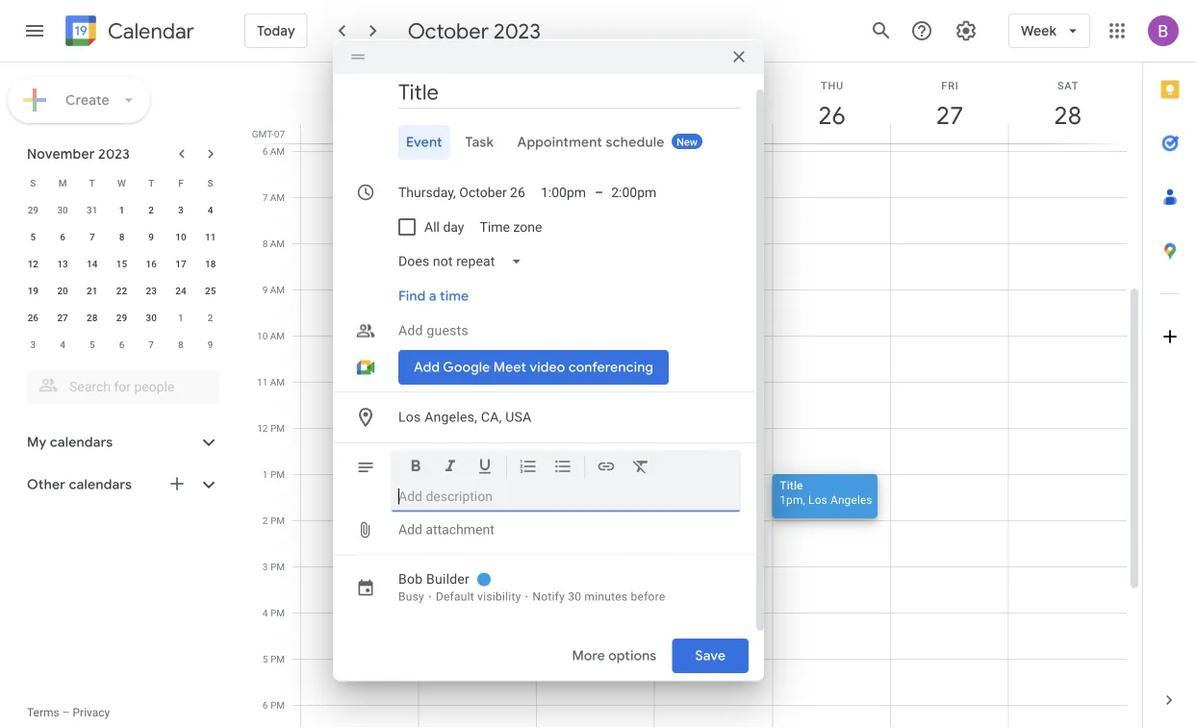 Task type: vqa. For each thing, say whether or not it's contained in the screenshot.


Task type: locate. For each thing, give the bounding box(es) containing it.
schedule
[[606, 133, 665, 151]]

5 down 28 element
[[89, 339, 95, 350]]

2 vertical spatial 5
[[263, 654, 268, 665]]

minutes
[[585, 590, 628, 604]]

1 vertical spatial 12
[[257, 423, 268, 434]]

october 30 element
[[51, 198, 74, 221]]

1 vertical spatial 26
[[28, 312, 39, 323]]

1 up december 8 element at the left
[[178, 312, 184, 323]]

2 horizontal spatial 4
[[263, 607, 268, 619]]

december 1 element
[[169, 306, 192, 329]]

28 link
[[1046, 93, 1090, 138]]

0 horizontal spatial 3
[[30, 339, 36, 350]]

26 down the thu
[[817, 100, 845, 131]]

event
[[406, 133, 443, 151]]

to element
[[595, 184, 604, 200]]

10 inside november 2023 grid
[[175, 231, 186, 243]]

october 2023
[[408, 17, 541, 44]]

5 up 12 element
[[30, 231, 36, 243]]

usa
[[506, 409, 532, 425]]

1 horizontal spatial 30
[[146, 312, 157, 323]]

1 down w
[[119, 204, 124, 216]]

19 element
[[22, 279, 45, 302]]

10 up "17"
[[175, 231, 186, 243]]

0 horizontal spatial los
[[399, 409, 421, 425]]

new element
[[672, 133, 703, 149]]

2 vertical spatial 1
[[263, 469, 268, 480]]

1 vertical spatial 11
[[257, 376, 268, 388]]

3 inside 'element'
[[30, 339, 36, 350]]

24 element
[[169, 279, 192, 302]]

1 vertical spatial 2023
[[98, 145, 130, 163]]

2023 for october 2023
[[494, 17, 541, 44]]

2 vertical spatial 30
[[568, 590, 582, 604]]

row containing 19
[[18, 277, 225, 304]]

1 horizontal spatial s
[[208, 177, 213, 189]]

2 for the december 2 element
[[208, 312, 213, 323]]

6 row from the top
[[18, 304, 225, 331]]

3 down 26 element
[[30, 339, 36, 350]]

grid
[[246, 63, 1143, 728]]

1 horizontal spatial 28
[[1053, 100, 1081, 131]]

29
[[28, 204, 39, 216], [116, 312, 127, 323]]

8 down december 1 element
[[178, 339, 184, 350]]

am up 12 pm
[[270, 376, 285, 388]]

add down find
[[399, 322, 423, 338]]

0 horizontal spatial –
[[62, 707, 70, 720]]

26 element
[[22, 306, 45, 329]]

my calendars button
[[4, 427, 239, 458]]

0 horizontal spatial tab list
[[348, 125, 741, 159]]

7 row from the top
[[18, 331, 225, 358]]

Description text field
[[399, 489, 734, 504]]

pm down 3 pm at the left of the page
[[270, 607, 285, 619]]

3
[[178, 204, 184, 216], [30, 339, 36, 350], [263, 561, 268, 573]]

0 vertical spatial 11
[[205, 231, 216, 243]]

pm for 5 pm
[[270, 654, 285, 665]]

row containing 5
[[18, 223, 225, 250]]

row
[[18, 169, 225, 196], [18, 196, 225, 223], [18, 223, 225, 250], [18, 250, 225, 277], [18, 277, 225, 304], [18, 304, 225, 331], [18, 331, 225, 358]]

2 pm
[[263, 515, 285, 527]]

underline image
[[476, 457, 495, 479]]

0 vertical spatial 28
[[1053, 100, 1081, 131]]

6
[[262, 145, 268, 157], [60, 231, 65, 243], [119, 339, 124, 350], [263, 700, 268, 711]]

0 horizontal spatial 29
[[28, 204, 39, 216]]

los
[[399, 409, 421, 425], [809, 493, 828, 507]]

1 vertical spatial 4
[[60, 339, 65, 350]]

am
[[270, 145, 285, 157], [270, 192, 285, 203], [270, 238, 285, 249], [270, 284, 285, 296], [270, 330, 285, 342], [270, 376, 285, 388]]

1 horizontal spatial 1
[[178, 312, 184, 323]]

am for 8 am
[[270, 238, 285, 249]]

2 horizontal spatial 5
[[263, 654, 268, 665]]

1 vertical spatial 7
[[89, 231, 95, 243]]

2 horizontal spatial 7
[[262, 192, 268, 203]]

2 horizontal spatial 2
[[263, 515, 268, 527]]

29 left the "october 30" "element"
[[28, 204, 39, 216]]

End time text field
[[611, 180, 658, 204]]

4 up 11 element
[[208, 204, 213, 216]]

9
[[149, 231, 154, 243], [262, 284, 268, 296], [208, 339, 213, 350]]

1 vertical spatial los
[[809, 493, 828, 507]]

row up 22 element
[[18, 250, 225, 277]]

12 up 19
[[28, 258, 39, 270]]

3 am from the top
[[270, 238, 285, 249]]

2 up "16" element
[[149, 204, 154, 216]]

november 2023 grid
[[18, 169, 225, 358]]

7 down 6 am
[[262, 192, 268, 203]]

1 vertical spatial 1
[[178, 312, 184, 323]]

los right ,
[[809, 493, 828, 507]]

7 down 30 element
[[149, 339, 154, 350]]

8 up 15 element
[[119, 231, 124, 243]]

am down 7 am
[[270, 238, 285, 249]]

6 down 29 element
[[119, 339, 124, 350]]

1 vertical spatial 2
[[208, 312, 213, 323]]

1 horizontal spatial 12
[[257, 423, 268, 434]]

pm for 4 pm
[[270, 607, 285, 619]]

2 vertical spatial 4
[[263, 607, 268, 619]]

2 horizontal spatial 30
[[568, 590, 582, 604]]

1 pm from the top
[[270, 423, 285, 434]]

28 down 21
[[87, 312, 98, 323]]

0 horizontal spatial 1
[[119, 204, 124, 216]]

2 vertical spatial 7
[[149, 339, 154, 350]]

30 right notify
[[568, 590, 582, 604]]

1 vertical spatial 10
[[257, 330, 268, 342]]

21 element
[[81, 279, 104, 302]]

2 vertical spatial 9
[[208, 339, 213, 350]]

day
[[443, 219, 464, 235]]

all
[[425, 219, 440, 235]]

row group
[[18, 196, 225, 358]]

Add title text field
[[399, 77, 741, 106]]

0 horizontal spatial 2
[[149, 204, 154, 216]]

10 up 11 am on the left bottom of the page
[[257, 330, 268, 342]]

0 vertical spatial 2023
[[494, 17, 541, 44]]

10 am
[[257, 330, 285, 342]]

11 up 18
[[205, 231, 216, 243]]

4 row from the top
[[18, 250, 225, 277]]

28 inside column header
[[1053, 100, 1081, 131]]

task button
[[458, 125, 502, 159]]

privacy
[[73, 707, 110, 720]]

28 down sat
[[1053, 100, 1081, 131]]

am for 9 am
[[270, 284, 285, 296]]

5 am from the top
[[270, 330, 285, 342]]

am down 07
[[270, 145, 285, 157]]

bob builder
[[399, 571, 470, 587]]

1 horizontal spatial 10
[[257, 330, 268, 342]]

row containing 12
[[18, 250, 225, 277]]

6 down the 5 pm
[[263, 700, 268, 711]]

2 for 2 pm
[[263, 515, 268, 527]]

add for add attachment
[[399, 522, 423, 537]]

2 horizontal spatial 3
[[263, 561, 268, 573]]

guests
[[427, 322, 469, 338]]

bob
[[399, 571, 423, 587]]

1 horizontal spatial 11
[[257, 376, 268, 388]]

appointment
[[517, 133, 603, 151]]

– left end time text box
[[595, 184, 604, 200]]

1 vertical spatial 3
[[30, 339, 36, 350]]

pm down 1 pm
[[270, 515, 285, 527]]

5 down 4 pm
[[263, 654, 268, 665]]

am up 8 am
[[270, 192, 285, 203]]

26 down 19
[[28, 312, 39, 323]]

0 vertical spatial 5
[[30, 231, 36, 243]]

12 down 11 am on the left bottom of the page
[[257, 423, 268, 434]]

10
[[175, 231, 186, 243], [257, 330, 268, 342]]

december 6 element
[[110, 333, 133, 356]]

1 horizontal spatial 7
[[149, 339, 154, 350]]

30 inside the "october 30" "element"
[[57, 204, 68, 216]]

8 for december 8 element at the left
[[178, 339, 184, 350]]

26 inside 26 column header
[[817, 100, 845, 131]]

add other calendars image
[[168, 475, 187, 494]]

0 horizontal spatial 26
[[28, 312, 39, 323]]

other
[[27, 477, 66, 494]]

2 down 1 pm
[[263, 515, 268, 527]]

16 element
[[140, 252, 163, 275]]

1 horizontal spatial 27
[[935, 100, 963, 131]]

1 vertical spatial 28
[[87, 312, 98, 323]]

3 down "f"
[[178, 204, 184, 216]]

27 inside column header
[[935, 100, 963, 131]]

add
[[399, 322, 423, 338], [399, 522, 423, 537]]

s up october 29 element
[[30, 177, 36, 189]]

30 down m
[[57, 204, 68, 216]]

tab list
[[1144, 63, 1197, 674], [348, 125, 741, 159]]

11
[[205, 231, 216, 243], [257, 376, 268, 388]]

1 down 12 pm
[[263, 469, 268, 480]]

1 horizontal spatial –
[[595, 184, 604, 200]]

add inside button
[[399, 522, 423, 537]]

7 pm from the top
[[270, 700, 285, 711]]

t left "f"
[[148, 177, 154, 189]]

october 31 element
[[81, 198, 104, 221]]

privacy link
[[73, 707, 110, 720]]

0 horizontal spatial 28
[[87, 312, 98, 323]]

9 up "16" element
[[149, 231, 154, 243]]

1 add from the top
[[399, 322, 423, 338]]

0 vertical spatial 26
[[817, 100, 845, 131]]

1 horizontal spatial los
[[809, 493, 828, 507]]

sun
[[349, 79, 372, 91]]

22
[[116, 285, 127, 296]]

1 vertical spatial 27
[[57, 312, 68, 323]]

bold image
[[406, 457, 425, 479]]

pm down the 5 pm
[[270, 700, 285, 711]]

1 horizontal spatial 5
[[89, 339, 95, 350]]

t up october 31 element
[[89, 177, 95, 189]]

0 horizontal spatial 10
[[175, 231, 186, 243]]

0 vertical spatial 7
[[262, 192, 268, 203]]

6 pm from the top
[[270, 654, 285, 665]]

0 horizontal spatial 2023
[[98, 145, 130, 163]]

None search field
[[0, 362, 239, 404]]

0 vertical spatial add
[[399, 322, 423, 338]]

26 column header
[[772, 63, 891, 143]]

8 inside grid
[[262, 238, 268, 249]]

los left angeles,
[[399, 409, 421, 425]]

6 pm
[[263, 700, 285, 711]]

calendar heading
[[104, 18, 194, 45]]

1 vertical spatial add
[[399, 522, 423, 537]]

22 element
[[110, 279, 133, 302]]

6 am
[[262, 145, 285, 157]]

2023
[[494, 17, 541, 44], [98, 145, 130, 163]]

9 up 10 am
[[262, 284, 268, 296]]

Start date text field
[[399, 180, 526, 204]]

event button
[[399, 125, 450, 159]]

1 vertical spatial 30
[[146, 312, 157, 323]]

30
[[57, 204, 68, 216], [146, 312, 157, 323], [568, 590, 582, 604]]

1 horizontal spatial 8
[[178, 339, 184, 350]]

calendars for my calendars
[[50, 434, 113, 451]]

2 horizontal spatial 8
[[262, 238, 268, 249]]

12
[[28, 258, 39, 270], [257, 423, 268, 434]]

december 7 element
[[140, 333, 163, 356]]

notify 30 minutes before
[[533, 590, 666, 604]]

8 down 7 am
[[262, 238, 268, 249]]

0 vertical spatial 27
[[935, 100, 963, 131]]

1 vertical spatial calendars
[[69, 477, 132, 494]]

1 for 1 pm
[[263, 469, 268, 480]]

7 down october 31 element
[[89, 231, 95, 243]]

11 down 10 am
[[257, 376, 268, 388]]

row down w
[[18, 196, 225, 223]]

pm down 4 pm
[[270, 654, 285, 665]]

5 pm from the top
[[270, 607, 285, 619]]

1 vertical spatial 9
[[262, 284, 268, 296]]

0 vertical spatial 3
[[178, 204, 184, 216]]

27 down fri on the top of page
[[935, 100, 963, 131]]

october
[[408, 17, 489, 44]]

0 vertical spatial 1
[[119, 204, 124, 216]]

0 vertical spatial 12
[[28, 258, 39, 270]]

time
[[440, 287, 469, 305]]

time zone
[[480, 219, 542, 235]]

1 horizontal spatial 9
[[208, 339, 213, 350]]

insert link image
[[597, 457, 616, 479]]

30 down 23
[[146, 312, 157, 323]]

remove formatting image
[[632, 457, 651, 479]]

12 inside november 2023 grid
[[28, 258, 39, 270]]

1 horizontal spatial 2
[[208, 312, 213, 323]]

2 row from the top
[[18, 196, 225, 223]]

1 horizontal spatial 26
[[817, 100, 845, 131]]

task
[[466, 133, 494, 151]]

1 horizontal spatial 29
[[116, 312, 127, 323]]

0 horizontal spatial 12
[[28, 258, 39, 270]]

s right "f"
[[208, 177, 213, 189]]

4
[[208, 204, 213, 216], [60, 339, 65, 350], [263, 607, 268, 619]]

2 vertical spatial 2
[[263, 515, 268, 527]]

terms – privacy
[[27, 707, 110, 720]]

None field
[[391, 244, 538, 279]]

tab list containing event
[[348, 125, 741, 159]]

29 down 22
[[116, 312, 127, 323]]

sun column header
[[300, 63, 419, 143]]

9 for december 9 element
[[208, 339, 213, 350]]

3 pm
[[263, 561, 285, 573]]

row up 15 element
[[18, 223, 225, 250]]

2023 up w
[[98, 145, 130, 163]]

6 down 'gmt-'
[[262, 145, 268, 157]]

1 row from the top
[[18, 169, 225, 196]]

2 add from the top
[[399, 522, 423, 537]]

row down 15 element
[[18, 277, 225, 304]]

2 horizontal spatial 1
[[263, 469, 268, 480]]

0 vertical spatial los
[[399, 409, 421, 425]]

italic image
[[441, 457, 460, 479]]

0 horizontal spatial 11
[[205, 231, 216, 243]]

28 element
[[81, 306, 104, 329]]

pm up 4 pm
[[270, 561, 285, 573]]

27 down 20
[[57, 312, 68, 323]]

calendars up other calendars
[[50, 434, 113, 451]]

add inside dropdown button
[[399, 322, 423, 338]]

3 pm from the top
[[270, 515, 285, 527]]

2 am from the top
[[270, 192, 285, 203]]

sat
[[1058, 79, 1079, 91]]

4 down 27 element
[[60, 339, 65, 350]]

1 horizontal spatial 2023
[[494, 17, 541, 44]]

1 am from the top
[[270, 145, 285, 157]]

2 t from the left
[[148, 177, 154, 189]]

11 inside row
[[205, 231, 216, 243]]

2 vertical spatial 3
[[263, 561, 268, 573]]

1
[[119, 204, 124, 216], [178, 312, 184, 323], [263, 469, 268, 480]]

t
[[89, 177, 95, 189], [148, 177, 154, 189]]

row down 29 element
[[18, 331, 225, 358]]

calendars down the my calendars dropdown button
[[69, 477, 132, 494]]

add left attachment
[[399, 522, 423, 537]]

6 for december 6 element
[[119, 339, 124, 350]]

4 down 3 pm at the left of the page
[[263, 607, 268, 619]]

6 am from the top
[[270, 376, 285, 388]]

27 link
[[928, 93, 972, 138]]

pm up the 2 pm
[[270, 469, 285, 480]]

9 down the december 2 element
[[208, 339, 213, 350]]

title 1pm , los angeles
[[780, 479, 873, 507]]

7
[[262, 192, 268, 203], [89, 231, 95, 243], [149, 339, 154, 350]]

1 horizontal spatial 4
[[208, 204, 213, 216]]

my calendars
[[27, 434, 113, 451]]

1 horizontal spatial t
[[148, 177, 154, 189]]

am down 8 am
[[270, 284, 285, 296]]

0 horizontal spatial 4
[[60, 339, 65, 350]]

10 for 10 am
[[257, 330, 268, 342]]

19
[[28, 285, 39, 296]]

5 row from the top
[[18, 277, 225, 304]]

10 element
[[169, 225, 192, 248]]

0 horizontal spatial 30
[[57, 204, 68, 216]]

terms link
[[27, 707, 59, 720]]

column header
[[418, 63, 537, 143], [536, 63, 655, 143], [654, 63, 773, 143]]

– right terms link
[[62, 707, 70, 720]]

2 down 25 "element"
[[208, 312, 213, 323]]

2
[[149, 204, 154, 216], [208, 312, 213, 323], [263, 515, 268, 527]]

am down 9 am at the top left of the page
[[270, 330, 285, 342]]

fri
[[942, 79, 960, 91]]

18 element
[[199, 252, 222, 275]]

0 horizontal spatial s
[[30, 177, 36, 189]]

2 pm from the top
[[270, 469, 285, 480]]

0 vertical spatial 10
[[175, 231, 186, 243]]

sat 28
[[1053, 79, 1081, 131]]

20
[[57, 285, 68, 296]]

week button
[[1009, 8, 1091, 54]]

–
[[595, 184, 604, 200], [62, 707, 70, 720]]

27 column header
[[890, 63, 1009, 143]]

0 vertical spatial 29
[[28, 204, 39, 216]]

gmt-
[[252, 128, 274, 140]]

4 pm from the top
[[270, 561, 285, 573]]

30 inside 30 element
[[146, 312, 157, 323]]

2 horizontal spatial 9
[[262, 284, 268, 296]]

0 horizontal spatial 27
[[57, 312, 68, 323]]

3 up 4 pm
[[263, 561, 268, 573]]

17
[[175, 258, 186, 270]]

4 am from the top
[[270, 284, 285, 296]]

30 for the "october 30" "element"
[[57, 204, 68, 216]]

1 vertical spatial 5
[[89, 339, 95, 350]]

pm up 1 pm
[[270, 423, 285, 434]]

add attachment
[[399, 522, 495, 537]]

0 vertical spatial calendars
[[50, 434, 113, 451]]

los inside dropdown button
[[399, 409, 421, 425]]

time zone button
[[472, 209, 550, 244]]

2023 right october
[[494, 17, 541, 44]]

2 column header from the left
[[536, 63, 655, 143]]

builder
[[426, 571, 470, 587]]

default visibility
[[436, 590, 521, 604]]

3 row from the top
[[18, 223, 225, 250]]

calendars inside dropdown button
[[50, 434, 113, 451]]

october 29 element
[[22, 198, 45, 221]]

notify
[[533, 590, 565, 604]]

row up october 31 element
[[18, 169, 225, 196]]

row up december 6 element
[[18, 304, 225, 331]]

8 inside december 8 element
[[178, 339, 184, 350]]

calendars
[[50, 434, 113, 451], [69, 477, 132, 494]]

5 pm
[[263, 654, 285, 665]]

0 vertical spatial 30
[[57, 204, 68, 216]]

1 vertical spatial 29
[[116, 312, 127, 323]]

23 element
[[140, 279, 163, 302]]

ca,
[[481, 409, 502, 425]]

0 horizontal spatial 9
[[149, 231, 154, 243]]

calendar
[[108, 18, 194, 45]]

calendars inside dropdown button
[[69, 477, 132, 494]]



Task type: describe. For each thing, give the bounding box(es) containing it.
am for 7 am
[[270, 192, 285, 203]]

attachment
[[426, 522, 495, 537]]

calendars for other calendars
[[69, 477, 132, 494]]

main drawer image
[[23, 19, 46, 42]]

Search for people text field
[[39, 370, 208, 404]]

12 for 12
[[28, 258, 39, 270]]

pm for 3 pm
[[270, 561, 285, 573]]

7 for december 7 element
[[149, 339, 154, 350]]

find a time
[[399, 287, 469, 305]]

december 3 element
[[22, 333, 45, 356]]

find
[[399, 287, 426, 305]]

find a time button
[[391, 279, 477, 313]]

27 inside row
[[57, 312, 68, 323]]

6 for 6 am
[[262, 145, 268, 157]]

30 element
[[140, 306, 163, 329]]

24
[[175, 285, 186, 296]]

0 horizontal spatial 8
[[119, 231, 124, 243]]

16
[[146, 258, 157, 270]]

28 inside row
[[87, 312, 98, 323]]

11 for 11 am
[[257, 376, 268, 388]]

26 link
[[810, 93, 854, 138]]

visibility
[[478, 590, 521, 604]]

5 for "december 5" element
[[89, 339, 95, 350]]

add guests button
[[391, 313, 741, 348]]

row containing 29
[[18, 196, 225, 223]]

1 horizontal spatial tab list
[[1144, 63, 1197, 674]]

27 element
[[51, 306, 74, 329]]

14 element
[[81, 252, 104, 275]]

14
[[87, 258, 98, 270]]

10 for 10
[[175, 231, 186, 243]]

15 element
[[110, 252, 133, 275]]

other calendars
[[27, 477, 132, 494]]

add for add guests
[[399, 322, 423, 338]]

0 vertical spatial 2
[[149, 204, 154, 216]]

thu
[[821, 79, 844, 91]]

gmt-07
[[252, 128, 285, 140]]

other calendars button
[[4, 470, 239, 501]]

25 element
[[199, 279, 222, 302]]

thu 26
[[817, 79, 845, 131]]

grid containing 26
[[246, 63, 1143, 728]]

numbered list image
[[519, 457, 538, 479]]

a
[[429, 287, 437, 305]]

my
[[27, 434, 47, 451]]

0 horizontal spatial 5
[[30, 231, 36, 243]]

december 4 element
[[51, 333, 74, 356]]

pm for 12 pm
[[270, 423, 285, 434]]

settings menu image
[[955, 19, 978, 42]]

am for 10 am
[[270, 330, 285, 342]]

december 9 element
[[199, 333, 222, 356]]

1 pm
[[263, 469, 285, 480]]

pm for 6 pm
[[270, 700, 285, 711]]

los inside title 1pm , los angeles
[[809, 493, 828, 507]]

29 element
[[110, 306, 133, 329]]

4 pm
[[263, 607, 285, 619]]

november 2023
[[27, 145, 130, 163]]

1 s from the left
[[30, 177, 36, 189]]

30 for 30 element
[[146, 312, 157, 323]]

15
[[116, 258, 127, 270]]

12 pm
[[257, 423, 285, 434]]

terms
[[27, 707, 59, 720]]

default
[[436, 590, 475, 604]]

title
[[780, 479, 803, 492]]

2023 for november 2023
[[98, 145, 130, 163]]

11 am
[[257, 376, 285, 388]]

am for 11 am
[[270, 376, 285, 388]]

2 s from the left
[[208, 177, 213, 189]]

before
[[631, 590, 666, 604]]

26 inside 26 element
[[28, 312, 39, 323]]

w
[[118, 177, 126, 189]]

1 for december 1 element
[[178, 312, 184, 323]]

11 element
[[199, 225, 222, 248]]

row group containing 29
[[18, 196, 225, 358]]

13 element
[[51, 252, 74, 275]]

0 horizontal spatial 7
[[89, 231, 95, 243]]

3 column header from the left
[[654, 63, 773, 143]]

25
[[205, 285, 216, 296]]

9 am
[[262, 284, 285, 296]]

row containing s
[[18, 169, 225, 196]]

december 2 element
[[199, 306, 222, 329]]

13
[[57, 258, 68, 270]]

today
[[257, 22, 295, 39]]

29 for 29 element
[[116, 312, 127, 323]]

11 for 11
[[205, 231, 216, 243]]

row containing 26
[[18, 304, 225, 331]]

m
[[58, 177, 67, 189]]

4 for 4 pm
[[263, 607, 268, 619]]

4 for december 4 element
[[60, 339, 65, 350]]

6 for 6 pm
[[263, 700, 268, 711]]

am for 6 am
[[270, 145, 285, 157]]

row containing 3
[[18, 331, 225, 358]]

3 for 'december 3' 'element'
[[30, 339, 36, 350]]

8 for 8 am
[[262, 238, 268, 249]]

1 column header from the left
[[418, 63, 537, 143]]

0 vertical spatial 4
[[208, 204, 213, 216]]

november
[[27, 145, 95, 163]]

appointment schedule
[[517, 133, 665, 151]]

0 vertical spatial 9
[[149, 231, 154, 243]]

busy
[[399, 590, 424, 604]]

1pm
[[780, 493, 803, 507]]

1 horizontal spatial 3
[[178, 204, 184, 216]]

angeles
[[831, 493, 873, 507]]

calendar element
[[62, 12, 194, 54]]

23
[[146, 285, 157, 296]]

today button
[[245, 8, 308, 54]]

all day
[[425, 219, 464, 235]]

time
[[480, 219, 510, 235]]

december 8 element
[[169, 333, 192, 356]]

december 5 element
[[81, 333, 104, 356]]

Start time text field
[[541, 180, 587, 204]]

17 element
[[169, 252, 192, 275]]

angeles,
[[425, 409, 478, 425]]

12 element
[[22, 252, 45, 275]]

,
[[803, 493, 806, 507]]

los angeles, ca, usa
[[399, 409, 532, 425]]

12 for 12 pm
[[257, 423, 268, 434]]

0 vertical spatial –
[[595, 184, 604, 200]]

f
[[178, 177, 184, 189]]

create
[[65, 91, 110, 109]]

new
[[677, 136, 698, 148]]

9 for 9 am
[[262, 284, 268, 296]]

20 element
[[51, 279, 74, 302]]

6 down the "october 30" "element"
[[60, 231, 65, 243]]

7 am
[[262, 192, 285, 203]]

1 t from the left
[[89, 177, 95, 189]]

1 vertical spatial –
[[62, 707, 70, 720]]

3 for 3 pm
[[263, 561, 268, 573]]

los angeles, ca, usa button
[[391, 400, 741, 435]]

formatting options toolbar
[[391, 450, 741, 491]]

18
[[205, 258, 216, 270]]

create button
[[8, 77, 150, 123]]

5 for 5 pm
[[263, 654, 268, 665]]

7 for 7 am
[[262, 192, 268, 203]]

29 for october 29 element
[[28, 204, 39, 216]]

zone
[[513, 219, 542, 235]]

31
[[87, 204, 98, 216]]

8 am
[[262, 238, 285, 249]]

pm for 1 pm
[[270, 469, 285, 480]]

add attachment button
[[391, 512, 502, 547]]

21
[[87, 285, 98, 296]]

28 column header
[[1008, 63, 1127, 143]]

bulleted list image
[[554, 457, 573, 479]]

add guests
[[399, 322, 469, 338]]

pm for 2 pm
[[270, 515, 285, 527]]



